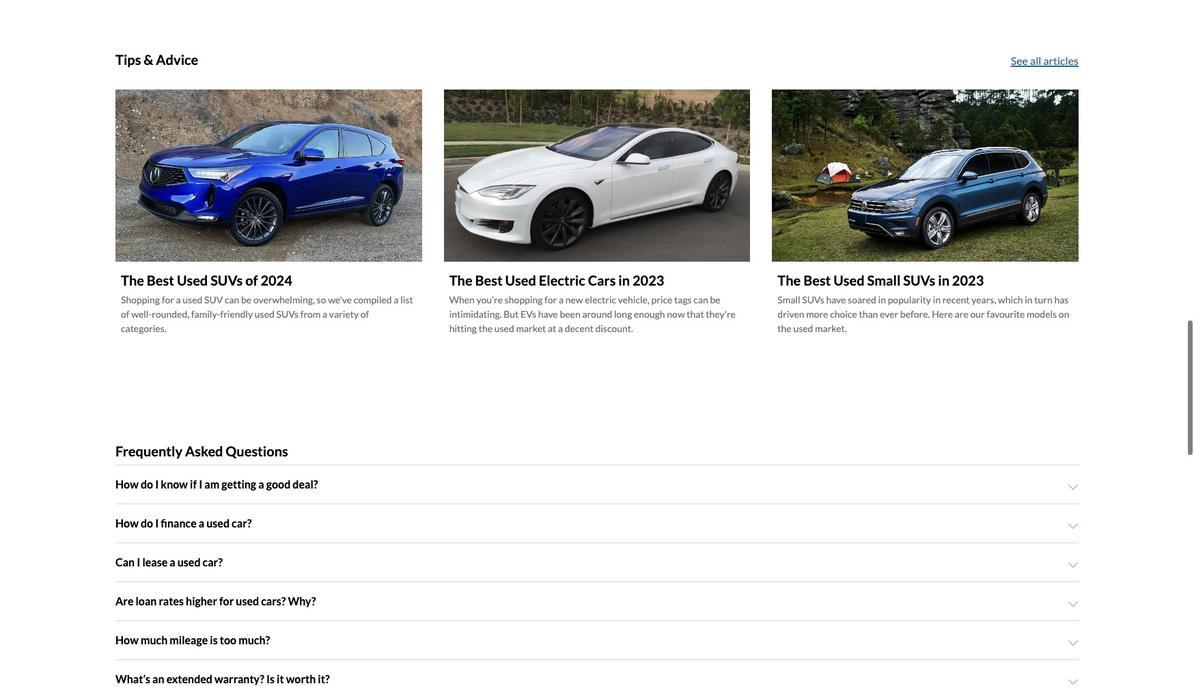 Task type: vqa. For each thing, say whether or not it's contained in the screenshot.
nothing
no



Task type: describe. For each thing, give the bounding box(es) containing it.
2024
[[261, 272, 292, 288]]

be inside 'the best used electric cars in 2023 when you're shopping for a new electric vehicle, price tags can be intimidating. but evs have been around long enough now that they're hitting the used market at a decent discount.'
[[710, 294, 721, 305]]

2023 for the best used electric cars in 2023
[[633, 272, 665, 288]]

can i lease a used car?
[[116, 556, 223, 569]]

around
[[583, 308, 613, 320]]

how do i know if i am getting a good deal?
[[116, 478, 318, 491]]

do for finance
[[141, 517, 153, 530]]

recent
[[943, 294, 970, 305]]

driven
[[778, 308, 805, 320]]

tips
[[116, 51, 141, 68]]

a right at
[[558, 323, 563, 334]]

market
[[516, 323, 546, 334]]

are loan rates higher for used cars? why? button
[[116, 583, 1079, 621]]

rounded,
[[152, 308, 190, 320]]

new
[[566, 294, 583, 305]]

our
[[971, 308, 985, 320]]

models
[[1027, 308, 1058, 320]]

used left cars?
[[236, 595, 259, 608]]

how for how do i know if i am getting a good deal?
[[116, 478, 139, 491]]

articles
[[1044, 54, 1079, 67]]

1 horizontal spatial of
[[245, 272, 258, 288]]

chevron down image for cars?
[[1068, 599, 1079, 610]]

when
[[450, 294, 475, 305]]

much?
[[239, 634, 270, 647]]

the best used suvs of 2024 image
[[116, 90, 422, 262]]

list
[[401, 294, 413, 305]]

the for the best used suvs of 2024
[[121, 272, 144, 288]]

cars?
[[261, 595, 286, 608]]

can inside 'the best used electric cars in 2023 when you're shopping for a new electric vehicle, price tags can be intimidating. but evs have been around long enough now that they're hitting the used market at a decent discount.'
[[694, 294, 709, 305]]

market.
[[816, 323, 847, 334]]

how for how much mileage is too much?
[[116, 634, 139, 647]]

deal?
[[293, 478, 318, 491]]

tips & advice
[[116, 51, 198, 68]]

a right from
[[323, 308, 328, 320]]

chevron down image for car?
[[1068, 521, 1079, 532]]

see all articles link
[[1011, 53, 1079, 69]]

best for the best used suvs of 2024
[[147, 272, 174, 288]]

i inside 'dropdown button'
[[155, 517, 159, 530]]

a up the rounded,
[[176, 294, 181, 305]]

now
[[667, 308, 685, 320]]

the best used small suvs in 2023 small suvs have soared in popularity in recent years, which in turn has driven more choice than ever before. here are our favourite models on the used market.
[[778, 272, 1070, 334]]

for inside 'the best used electric cars in 2023 when you're shopping for a new electric vehicle, price tags can be intimidating. but evs have been around long enough now that they're hitting the used market at a decent discount.'
[[545, 294, 557, 305]]

are
[[116, 595, 134, 608]]

more
[[807, 308, 829, 320]]

getting
[[222, 478, 256, 491]]

shopping
[[121, 294, 160, 305]]

lease
[[142, 556, 168, 569]]

an
[[152, 673, 164, 686]]

that
[[687, 308, 704, 320]]

extended
[[167, 673, 213, 686]]

can
[[116, 556, 135, 569]]

what's an extended warranty? is it worth it? button
[[116, 661, 1079, 686]]

i right can
[[137, 556, 140, 569]]

electric
[[539, 272, 586, 288]]

mileage
[[170, 634, 208, 647]]

car? inside 'dropdown button'
[[232, 517, 252, 530]]

a left good
[[259, 478, 264, 491]]

have inside 'the best used electric cars in 2023 when you're shopping for a new electric vehicle, price tags can be intimidating. but evs have been around long enough now that they're hitting the used market at a decent discount.'
[[538, 308, 558, 320]]

how much mileage is too much? button
[[116, 622, 1079, 660]]

questions
[[226, 443, 288, 460]]

in inside 'the best used electric cars in 2023 when you're shopping for a new electric vehicle, price tags can be intimidating. but evs have been around long enough now that they're hitting the used market at a decent discount.'
[[619, 272, 630, 288]]

i right if
[[199, 478, 202, 491]]

suvs down overwhelming,
[[276, 308, 299, 320]]

have inside the best used small suvs in 2023 small suvs have soared in popularity in recent years, which in turn has driven more choice than ever before. here are our favourite models on the used market.
[[827, 294, 846, 305]]

is
[[267, 673, 275, 686]]

decent
[[565, 323, 594, 334]]

used inside the best used small suvs in 2023 small suvs have soared in popularity in recent years, which in turn has driven more choice than ever before. here are our favourite models on the used market.
[[794, 323, 814, 334]]

for inside dropdown button
[[219, 595, 234, 608]]

0 horizontal spatial small
[[778, 294, 801, 305]]

a left 'new'
[[559, 294, 564, 305]]

chevron down image for how much mileage is too much?
[[1068, 638, 1079, 649]]

loan
[[136, 595, 157, 608]]

see all articles
[[1011, 54, 1079, 67]]

good
[[266, 478, 291, 491]]

a right lease
[[170, 556, 175, 569]]

warranty?
[[215, 673, 264, 686]]

are
[[955, 308, 969, 320]]

choice
[[831, 308, 858, 320]]

vehicle,
[[618, 294, 650, 305]]

is
[[210, 634, 218, 647]]

here
[[932, 308, 954, 320]]

are loan rates higher for used cars? why?
[[116, 595, 316, 608]]

turn
[[1035, 294, 1053, 305]]

shopping
[[505, 294, 543, 305]]

asked
[[185, 443, 223, 460]]

before.
[[901, 308, 931, 320]]

evs
[[521, 308, 537, 320]]

soared
[[848, 294, 877, 305]]

advice
[[156, 51, 198, 68]]

a left the list
[[394, 294, 399, 305]]

the best used suvs of 2024 shopping for a used suv can be overwhelming, so we've compiled a list of well-rounded, family-friendly used suvs from a variety of categories.
[[121, 272, 413, 334]]

1 horizontal spatial small
[[868, 272, 901, 288]]

used for electric
[[505, 272, 537, 288]]

than
[[859, 308, 879, 320]]

know
[[161, 478, 188, 491]]

used inside 'the best used electric cars in 2023 when you're shopping for a new electric vehicle, price tags can be intimidating. but evs have been around long enough now that they're hitting the used market at a decent discount.'
[[495, 323, 515, 334]]

frequently
[[116, 443, 183, 460]]

the best used electric cars in 2023 when you're shopping for a new electric vehicle, price tags can be intimidating. but evs have been around long enough now that they're hitting the used market at a decent discount.
[[450, 272, 736, 334]]

used right lease
[[178, 556, 201, 569]]



Task type: locate. For each thing, give the bounding box(es) containing it.
rates
[[159, 595, 184, 608]]

what's an extended warranty? is it worth it?
[[116, 673, 330, 686]]

what's
[[116, 673, 150, 686]]

used inside 'dropdown button'
[[207, 517, 230, 530]]

be up they're
[[710, 294, 721, 305]]

chevron down image inside how do i know if i am getting a good deal? dropdown button
[[1068, 482, 1079, 493]]

1 horizontal spatial have
[[827, 294, 846, 305]]

of left the well-
[[121, 308, 130, 320]]

0 horizontal spatial the
[[121, 272, 144, 288]]

2 can from the left
[[694, 294, 709, 305]]

chevron down image inside how do i finance a used car? 'dropdown button'
[[1068, 521, 1079, 532]]

but
[[504, 308, 519, 320]]

2023 for the best used small suvs in 2023
[[953, 272, 984, 288]]

2 be from the left
[[710, 294, 721, 305]]

2023 up "price"
[[633, 272, 665, 288]]

3 the from the left
[[778, 272, 801, 288]]

1 horizontal spatial be
[[710, 294, 721, 305]]

the
[[121, 272, 144, 288], [450, 272, 473, 288], [778, 272, 801, 288]]

how do i finance a used car? button
[[116, 505, 1079, 543]]

used inside 'the best used electric cars in 2023 when you're shopping for a new electric vehicle, price tags can be intimidating. but evs have been around long enough now that they're hitting the used market at a decent discount.'
[[505, 272, 537, 288]]

it
[[277, 673, 284, 686]]

family-
[[191, 308, 220, 320]]

2023 inside 'the best used electric cars in 2023 when you're shopping for a new electric vehicle, price tags can be intimidating. but evs have been around long enough now that they're hitting the used market at a decent discount.'
[[633, 272, 665, 288]]

how down "frequently"
[[116, 478, 139, 491]]

have
[[827, 294, 846, 305], [538, 308, 558, 320]]

chevron down image for worth
[[1068, 677, 1079, 686]]

used inside the best used small suvs in 2023 small suvs have soared in popularity in recent years, which in turn has driven more choice than ever before. here are our favourite models on the used market.
[[834, 272, 865, 288]]

used down overwhelming,
[[255, 308, 275, 320]]

4 chevron down image from the top
[[1068, 677, 1079, 686]]

2 chevron down image from the top
[[1068, 560, 1079, 571]]

do left "finance"
[[141, 517, 153, 530]]

it?
[[318, 673, 330, 686]]

0 vertical spatial have
[[827, 294, 846, 305]]

used for suvs
[[177, 272, 208, 288]]

1 can from the left
[[225, 294, 239, 305]]

2 horizontal spatial used
[[834, 272, 865, 288]]

3 used from the left
[[834, 272, 865, 288]]

price
[[652, 294, 673, 305]]

2023 inside the best used small suvs in 2023 small suvs have soared in popularity in recent years, which in turn has driven more choice than ever before. here are our favourite models on the used market.
[[953, 272, 984, 288]]

see
[[1011, 54, 1029, 67]]

best inside the best used small suvs in 2023 small suvs have soared in popularity in recent years, which in turn has driven more choice than ever before. here are our favourite models on the used market.
[[804, 272, 831, 288]]

too
[[220, 634, 237, 647]]

long
[[614, 308, 632, 320]]

how up can
[[116, 517, 139, 530]]

2 best from the left
[[475, 272, 503, 288]]

so
[[317, 294, 326, 305]]

you're
[[477, 294, 503, 305]]

do left know
[[141, 478, 153, 491]]

how do i know if i am getting a good deal? button
[[116, 466, 1079, 504]]

the for the best used small suvs in 2023
[[778, 272, 801, 288]]

chevron down image inside are loan rates higher for used cars? why? dropdown button
[[1068, 599, 1079, 610]]

categories.
[[121, 323, 167, 334]]

the inside the best used small suvs in 2023 small suvs have soared in popularity in recent years, which in turn has driven more choice than ever before. here are our favourite models on the used market.
[[778, 272, 801, 288]]

suvs
[[211, 272, 243, 288], [904, 272, 936, 288], [803, 294, 825, 305], [276, 308, 299, 320]]

best up shopping
[[147, 272, 174, 288]]

tags
[[675, 294, 692, 305]]

1 vertical spatial do
[[141, 517, 153, 530]]

how
[[116, 478, 139, 491], [116, 517, 139, 530], [116, 634, 139, 647]]

0 horizontal spatial used
[[177, 272, 208, 288]]

2 2023 from the left
[[953, 272, 984, 288]]

be up the friendly
[[241, 294, 252, 305]]

in left turn
[[1025, 294, 1033, 305]]

the inside the best used small suvs in 2023 small suvs have soared in popularity in recent years, which in turn has driven more choice than ever before. here are our favourite models on the used market.
[[778, 323, 792, 334]]

do for know
[[141, 478, 153, 491]]

used up suv
[[177, 272, 208, 288]]

1 vertical spatial have
[[538, 308, 558, 320]]

all
[[1031, 54, 1042, 67]]

car? down getting on the bottom left
[[232, 517, 252, 530]]

used down but
[[495, 323, 515, 334]]

2 used from the left
[[505, 272, 537, 288]]

the up shopping
[[121, 272, 144, 288]]

1 vertical spatial how
[[116, 517, 139, 530]]

2 the from the left
[[450, 272, 473, 288]]

car? inside dropdown button
[[203, 556, 223, 569]]

best up you're
[[475, 272, 503, 288]]

small up driven in the right of the page
[[778, 294, 801, 305]]

1 the from the left
[[479, 323, 493, 334]]

3 best from the left
[[804, 272, 831, 288]]

0 horizontal spatial car?
[[203, 556, 223, 569]]

in up the recent
[[939, 272, 950, 288]]

suvs up suv
[[211, 272, 243, 288]]

cars
[[588, 272, 616, 288]]

chevron down image for how do i know if i am getting a good deal?
[[1068, 482, 1079, 493]]

the inside 'the best used electric cars in 2023 when you're shopping for a new electric vehicle, price tags can be intimidating. but evs have been around long enough now that they're hitting the used market at a decent discount.'
[[450, 272, 473, 288]]

be
[[241, 294, 252, 305], [710, 294, 721, 305]]

can
[[225, 294, 239, 305], [694, 294, 709, 305]]

from
[[301, 308, 321, 320]]

0 horizontal spatial be
[[241, 294, 252, 305]]

hitting
[[450, 323, 477, 334]]

0 horizontal spatial the
[[479, 323, 493, 334]]

friendly
[[220, 308, 253, 320]]

am
[[205, 478, 219, 491]]

3 chevron down image from the top
[[1068, 599, 1079, 610]]

we've
[[328, 294, 352, 305]]

2 horizontal spatial of
[[361, 308, 369, 320]]

car? up are loan rates higher for used cars? why?
[[203, 556, 223, 569]]

0 horizontal spatial can
[[225, 294, 239, 305]]

used
[[183, 294, 203, 305], [255, 308, 275, 320], [495, 323, 515, 334], [794, 323, 814, 334], [207, 517, 230, 530], [178, 556, 201, 569], [236, 595, 259, 608]]

much
[[141, 634, 168, 647]]

1 vertical spatial car?
[[203, 556, 223, 569]]

intimidating.
[[450, 308, 502, 320]]

1 horizontal spatial 2023
[[953, 272, 984, 288]]

2 horizontal spatial best
[[804, 272, 831, 288]]

the up driven in the right of the page
[[778, 272, 801, 288]]

years,
[[972, 294, 997, 305]]

2 horizontal spatial for
[[545, 294, 557, 305]]

1 best from the left
[[147, 272, 174, 288]]

how much mileage is too much?
[[116, 634, 270, 647]]

can up that
[[694, 294, 709, 305]]

1 horizontal spatial for
[[219, 595, 234, 608]]

0 vertical spatial chevron down image
[[1068, 482, 1079, 493]]

1 be from the left
[[241, 294, 252, 305]]

1 horizontal spatial best
[[475, 272, 503, 288]]

&
[[144, 51, 153, 68]]

a right "finance"
[[199, 517, 205, 530]]

0 horizontal spatial 2023
[[633, 272, 665, 288]]

best inside the best used suvs of 2024 shopping for a used suv can be overwhelming, so we've compiled a list of well-rounded, family-friendly used suvs from a variety of categories.
[[147, 272, 174, 288]]

1 horizontal spatial the
[[778, 323, 792, 334]]

1 2023 from the left
[[633, 272, 665, 288]]

1 how from the top
[[116, 478, 139, 491]]

the for the best used electric cars in 2023
[[450, 272, 473, 288]]

0 vertical spatial car?
[[232, 517, 252, 530]]

chevron down image inside what's an extended warranty? is it worth it? "dropdown button"
[[1068, 677, 1079, 686]]

small
[[868, 272, 901, 288], [778, 294, 801, 305]]

1 chevron down image from the top
[[1068, 521, 1079, 532]]

in up the vehicle,
[[619, 272, 630, 288]]

favourite
[[987, 308, 1026, 320]]

2 horizontal spatial the
[[778, 272, 801, 288]]

i left know
[[155, 478, 159, 491]]

do
[[141, 478, 153, 491], [141, 517, 153, 530]]

chevron down image
[[1068, 482, 1079, 493], [1068, 638, 1079, 649]]

0 horizontal spatial best
[[147, 272, 174, 288]]

worth
[[286, 673, 316, 686]]

1 horizontal spatial used
[[505, 272, 537, 288]]

0 horizontal spatial for
[[162, 294, 174, 305]]

chevron down image inside the can i lease a used car? dropdown button
[[1068, 560, 1079, 571]]

for up the rounded,
[[162, 294, 174, 305]]

which
[[999, 294, 1024, 305]]

frequently asked questions
[[116, 443, 288, 460]]

used inside the best used suvs of 2024 shopping for a used suv can be overwhelming, so we've compiled a list of well-rounded, family-friendly used suvs from a variety of categories.
[[177, 272, 208, 288]]

popularity
[[888, 294, 932, 305]]

3 how from the top
[[116, 634, 139, 647]]

the best used electric cars in 2023 image
[[444, 90, 751, 262]]

2 chevron down image from the top
[[1068, 638, 1079, 649]]

0 vertical spatial do
[[141, 478, 153, 491]]

finance
[[161, 517, 197, 530]]

1 horizontal spatial car?
[[232, 517, 252, 530]]

best for the best used small suvs in 2023
[[804, 272, 831, 288]]

the up when
[[450, 272, 473, 288]]

have up at
[[538, 308, 558, 320]]

2 vertical spatial how
[[116, 634, 139, 647]]

suvs up popularity
[[904, 272, 936, 288]]

1 horizontal spatial the
[[450, 272, 473, 288]]

enough
[[634, 308, 666, 320]]

1 vertical spatial chevron down image
[[1068, 638, 1079, 649]]

overwhelming,
[[254, 294, 315, 305]]

1 the from the left
[[121, 272, 144, 288]]

the down driven in the right of the page
[[778, 323, 792, 334]]

of down compiled
[[361, 308, 369, 320]]

how inside 'dropdown button'
[[116, 517, 139, 530]]

best inside 'the best used electric cars in 2023 when you're shopping for a new electric vehicle, price tags can be intimidating. but evs have been around long enough now that they're hitting the used market at a decent discount.'
[[475, 272, 503, 288]]

for down electric
[[545, 294, 557, 305]]

small up soared
[[868, 272, 901, 288]]

2 how from the top
[[116, 517, 139, 530]]

used up "family-"
[[183, 294, 203, 305]]

do inside 'dropdown button'
[[141, 517, 153, 530]]

well-
[[131, 308, 152, 320]]

be inside the best used suvs of 2024 shopping for a used suv can be overwhelming, so we've compiled a list of well-rounded, family-friendly used suvs from a variety of categories.
[[241, 294, 252, 305]]

suv
[[204, 294, 223, 305]]

1 vertical spatial small
[[778, 294, 801, 305]]

0 horizontal spatial have
[[538, 308, 558, 320]]

in up ever
[[879, 294, 886, 305]]

can up the friendly
[[225, 294, 239, 305]]

best
[[147, 272, 174, 288], [475, 272, 503, 288], [804, 272, 831, 288]]

in up here on the top of the page
[[933, 294, 941, 305]]

2023
[[633, 272, 665, 288], [953, 272, 984, 288]]

of left 2024
[[245, 272, 258, 288]]

0 horizontal spatial of
[[121, 308, 130, 320]]

has
[[1055, 294, 1069, 305]]

chevron down image
[[1068, 521, 1079, 532], [1068, 560, 1079, 571], [1068, 599, 1079, 610], [1068, 677, 1079, 686]]

the inside 'the best used electric cars in 2023 when you're shopping for a new electric vehicle, price tags can be intimidating. but evs have been around long enough now that they're hitting the used market at a decent discount.'
[[479, 323, 493, 334]]

how left much
[[116, 634, 139, 647]]

0 vertical spatial small
[[868, 272, 901, 288]]

best for the best used electric cars in 2023
[[475, 272, 503, 288]]

2 the from the left
[[778, 323, 792, 334]]

ever
[[880, 308, 899, 320]]

a inside 'dropdown button'
[[199, 517, 205, 530]]

have up 'choice'
[[827, 294, 846, 305]]

on
[[1059, 308, 1070, 320]]

0 vertical spatial how
[[116, 478, 139, 491]]

for inside the best used suvs of 2024 shopping for a used suv can be overwhelming, so we've compiled a list of well-rounded, family-friendly used suvs from a variety of categories.
[[162, 294, 174, 305]]

why?
[[288, 595, 316, 608]]

the best used small suvs in 2023 image
[[773, 90, 1079, 262]]

if
[[190, 478, 197, 491]]

the
[[479, 323, 493, 334], [778, 323, 792, 334]]

discount.
[[596, 323, 634, 334]]

the inside the best used suvs of 2024 shopping for a used suv can be overwhelming, so we've compiled a list of well-rounded, family-friendly used suvs from a variety of categories.
[[121, 272, 144, 288]]

higher
[[186, 595, 217, 608]]

1 do from the top
[[141, 478, 153, 491]]

how for how do i finance a used car?
[[116, 517, 139, 530]]

best up the more
[[804, 272, 831, 288]]

1 horizontal spatial can
[[694, 294, 709, 305]]

chevron down image inside how much mileage is too much? dropdown button
[[1068, 638, 1079, 649]]

used down how do i know if i am getting a good deal?
[[207, 517, 230, 530]]

they're
[[706, 308, 736, 320]]

suvs up the more
[[803, 294, 825, 305]]

electric
[[585, 294, 617, 305]]

for right 'higher'
[[219, 595, 234, 608]]

2 do from the top
[[141, 517, 153, 530]]

used
[[177, 272, 208, 288], [505, 272, 537, 288], [834, 272, 865, 288]]

been
[[560, 308, 581, 320]]

1 chevron down image from the top
[[1068, 482, 1079, 493]]

do inside dropdown button
[[141, 478, 153, 491]]

1 used from the left
[[177, 272, 208, 288]]

i left "finance"
[[155, 517, 159, 530]]

used down driven in the right of the page
[[794, 323, 814, 334]]

can inside the best used suvs of 2024 shopping for a used suv can be overwhelming, so we've compiled a list of well-rounded, family-friendly used suvs from a variety of categories.
[[225, 294, 239, 305]]

used up shopping in the top of the page
[[505, 272, 537, 288]]

used up soared
[[834, 272, 865, 288]]

used for small
[[834, 272, 865, 288]]

2023 up the recent
[[953, 272, 984, 288]]

the down intimidating.
[[479, 323, 493, 334]]



